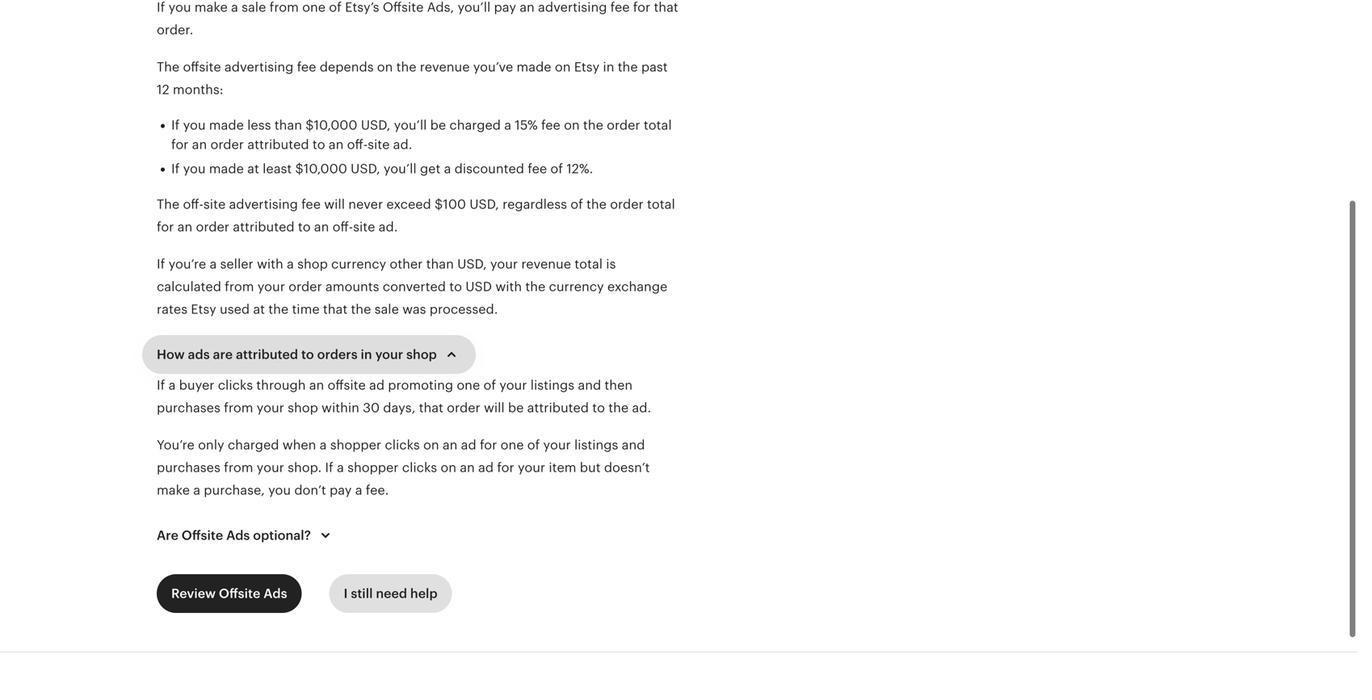 Task type: vqa. For each thing, say whether or not it's contained in the screenshot.
Review Offsite Ads's Ads
yes



Task type: locate. For each thing, give the bounding box(es) containing it.
0 horizontal spatial ads
[[226, 528, 250, 543]]

0 vertical spatial be
[[430, 118, 446, 132]]

0 vertical spatial one
[[302, 0, 326, 15]]

converted
[[383, 280, 446, 294]]

0 horizontal spatial and
[[578, 378, 601, 393]]

fee inside if you make a sale from one of etsy's offsite ads, you'll pay an advertising fee for that order.
[[611, 0, 630, 15]]

ads down optional?
[[264, 587, 287, 601]]

clicks inside if a buyer clicks through an offsite ad promoting one of your listings and then purchases from your shop within 30 days, that order will be attributed to the ad.
[[218, 378, 253, 393]]

1 horizontal spatial currency
[[549, 280, 604, 294]]

listings
[[531, 378, 575, 393], [574, 438, 618, 452]]

to inside if you made less than $10,000 usd, you'll be charged a 15% fee on the order total for an order attributed to an off-site ad.
[[313, 137, 325, 152]]

1 vertical spatial at
[[253, 302, 265, 317]]

usd, inside if you're a seller with a shop currency other than usd, your revenue total is calculated from your order amounts converted to usd with the currency exchange rates etsy used at the time that the sale was processed.
[[457, 257, 487, 271]]

for inside if you made less than $10,000 usd, you'll be charged a 15% fee on the order total for an order attributed to an off-site ad.
[[171, 137, 189, 152]]

0 horizontal spatial in
[[361, 347, 372, 362]]

off- up if you made at least $10,000 usd, you'll get a discounted fee of 12%.
[[347, 137, 368, 152]]

1 horizontal spatial with
[[495, 280, 522, 294]]

shop inside if you're a seller with a shop currency other than usd, your revenue total is calculated from your order amounts converted to usd with the currency exchange rates etsy used at the time that the sale was processed.
[[297, 257, 328, 271]]

purchases inside if a buyer clicks through an offsite ad promoting one of your listings and then purchases from your shop within 30 days, that order will be attributed to the ad.
[[157, 401, 220, 415]]

0 vertical spatial ad.
[[393, 137, 412, 152]]

ads,
[[427, 0, 454, 15]]

1 vertical spatial sale
[[375, 302, 399, 317]]

for inside if you make a sale from one of etsy's offsite ads, you'll pay an advertising fee for that order.
[[633, 0, 651, 15]]

used
[[220, 302, 250, 317]]

pay up you've
[[494, 0, 516, 15]]

a
[[231, 0, 238, 15], [504, 118, 511, 132], [444, 162, 451, 176], [210, 257, 217, 271], [287, 257, 294, 271], [169, 378, 176, 393], [320, 438, 327, 452], [337, 461, 344, 475], [193, 483, 200, 498], [355, 483, 362, 498]]

1 vertical spatial revenue
[[521, 257, 571, 271]]

you'll
[[458, 0, 491, 15], [394, 118, 427, 132], [384, 162, 417, 176]]

2 vertical spatial you'll
[[384, 162, 417, 176]]

offsite
[[383, 0, 424, 15], [182, 528, 223, 543], [219, 587, 260, 601]]

pay right don't
[[330, 483, 352, 498]]

$10,000
[[306, 118, 357, 132], [295, 162, 347, 176]]

listings left then
[[531, 378, 575, 393]]

0 horizontal spatial etsy
[[191, 302, 216, 317]]

fee.
[[366, 483, 389, 498]]

1 vertical spatial that
[[323, 302, 348, 317]]

are offsite ads optional?
[[157, 528, 311, 543]]

1 vertical spatial listings
[[574, 438, 618, 452]]

are
[[157, 528, 178, 543]]

usd, right '$100'
[[470, 197, 499, 212]]

that down amounts
[[323, 302, 348, 317]]

advertising inside "the offsite advertising fee depends on the revenue you've made on etsy in the past 12 months:"
[[225, 60, 294, 74]]

if for if a buyer clicks through an offsite ad promoting one of your listings and then purchases from your shop within 30 days, that order will be attributed to the ad.
[[157, 378, 165, 393]]

the down 12%.
[[587, 197, 607, 212]]

$10,000 for least
[[295, 162, 347, 176]]

1 vertical spatial the
[[157, 197, 180, 212]]

0 horizontal spatial than
[[274, 118, 302, 132]]

of
[[329, 0, 342, 15], [550, 162, 563, 176], [571, 197, 583, 212], [483, 378, 496, 393], [527, 438, 540, 452]]

ad. up if you made at least $10,000 usd, you'll get a discounted fee of 12%.
[[393, 137, 412, 152]]

attributed up through
[[236, 347, 298, 362]]

attributed up item
[[527, 401, 589, 415]]

1 horizontal spatial charged
[[450, 118, 501, 132]]

at left least
[[247, 162, 259, 176]]

ad. inside if you made less than $10,000 usd, you'll be charged a 15% fee on the order total for an order attributed to an off-site ad.
[[393, 137, 412, 152]]

1 vertical spatial make
[[157, 483, 190, 498]]

a inside if a buyer clicks through an offsite ad promoting one of your listings and then purchases from your shop within 30 days, that order will be attributed to the ad.
[[169, 378, 176, 393]]

0 horizontal spatial will
[[324, 197, 345, 212]]

listings up but
[[574, 438, 618, 452]]

that up the past
[[654, 0, 678, 15]]

listings inside if a buyer clicks through an offsite ad promoting one of your listings and then purchases from your shop within 30 days, that order will be attributed to the ad.
[[531, 378, 575, 393]]

to
[[313, 137, 325, 152], [298, 220, 311, 234], [449, 280, 462, 294], [301, 347, 314, 362], [592, 401, 605, 415]]

0 horizontal spatial one
[[302, 0, 326, 15]]

that
[[654, 0, 678, 15], [323, 302, 348, 317], [419, 401, 443, 415]]

0 vertical spatial advertising
[[538, 0, 607, 15]]

1 horizontal spatial in
[[603, 60, 614, 74]]

made
[[517, 60, 551, 74], [209, 118, 244, 132], [209, 162, 244, 176]]

1 horizontal spatial offsite
[[328, 378, 366, 393]]

from down seller at the left top of the page
[[225, 280, 254, 294]]

shop up time
[[297, 257, 328, 271]]

one
[[302, 0, 326, 15], [457, 378, 480, 393], [501, 438, 524, 452]]

clicks
[[218, 378, 253, 393], [385, 438, 420, 452], [402, 461, 437, 475]]

0 horizontal spatial offsite
[[183, 60, 221, 74]]

if inside if you make a sale from one of etsy's offsite ads, you'll pay an advertising fee for that order.
[[157, 0, 165, 15]]

0 vertical spatial that
[[654, 0, 678, 15]]

0 vertical spatial pay
[[494, 0, 516, 15]]

$10,000 down 'depends'
[[306, 118, 357, 132]]

you for if you make a sale from one of etsy's offsite ads, you'll pay an advertising fee for that order.
[[169, 0, 191, 15]]

site inside if you made less than $10,000 usd, you'll be charged a 15% fee on the order total for an order attributed to an off-site ad.
[[368, 137, 390, 152]]

1 vertical spatial advertising
[[225, 60, 294, 74]]

if you made at least $10,000 usd, you'll get a discounted fee of 12%.
[[171, 162, 597, 176]]

0 vertical spatial $10,000
[[306, 118, 357, 132]]

the inside the off-site advertising fee will never exceed $100 usd, regardless of the order total for an order attributed to an off-site ad.
[[587, 197, 607, 212]]

1 vertical spatial made
[[209, 118, 244, 132]]

you for if you made at least $10,000 usd, you'll get a discounted fee of 12%.
[[183, 162, 206, 176]]

other
[[390, 257, 423, 271]]

than right less
[[274, 118, 302, 132]]

1 vertical spatial and
[[622, 438, 645, 452]]

0 vertical spatial purchases
[[157, 401, 220, 415]]

0 vertical spatial currency
[[331, 257, 386, 271]]

and left then
[[578, 378, 601, 393]]

made left less
[[209, 118, 244, 132]]

attributed inside dropdown button
[[236, 347, 298, 362]]

make
[[195, 0, 228, 15], [157, 483, 190, 498]]

and up doesn't
[[622, 438, 645, 452]]

etsy left the past
[[574, 60, 600, 74]]

the down if you make a sale from one of etsy's offsite ads, you'll pay an advertising fee for that order.
[[396, 60, 417, 74]]

offsite up months:
[[183, 60, 221, 74]]

on
[[377, 60, 393, 74], [555, 60, 571, 74], [564, 118, 580, 132], [423, 438, 439, 452], [441, 461, 456, 475]]

charged up discounted
[[450, 118, 501, 132]]

$100
[[435, 197, 466, 212]]

one inside you're only charged when a shopper clicks on an ad for one of your listings and purchases from your shop. if a shopper clicks on an ad for your item but doesn't make a purchase, you don't pay a fee.
[[501, 438, 524, 452]]

ad. down then
[[632, 401, 651, 415]]

usd
[[466, 280, 492, 294]]

1 horizontal spatial make
[[195, 0, 228, 15]]

you'll right ads,
[[458, 0, 491, 15]]

on inside if you made less than $10,000 usd, you'll be charged a 15% fee on the order total for an order attributed to an off-site ad.
[[564, 118, 580, 132]]

0 horizontal spatial make
[[157, 483, 190, 498]]

will inside the off-site advertising fee will never exceed $100 usd, regardless of the order total for an order attributed to an off-site ad.
[[324, 197, 345, 212]]

shop down through
[[288, 401, 318, 415]]

purchases down you're
[[157, 461, 220, 475]]

that down promoting
[[419, 401, 443, 415]]

in right orders
[[361, 347, 372, 362]]

0 vertical spatial will
[[324, 197, 345, 212]]

made inside if you made less than $10,000 usd, you'll be charged a 15% fee on the order total for an order attributed to an off-site ad.
[[209, 118, 244, 132]]

0 vertical spatial in
[[603, 60, 614, 74]]

fee inside "the offsite advertising fee depends on the revenue you've made on etsy in the past 12 months:"
[[297, 60, 316, 74]]

the
[[396, 60, 417, 74], [618, 60, 638, 74], [583, 118, 603, 132], [587, 197, 607, 212], [525, 280, 546, 294], [268, 302, 289, 317], [351, 302, 371, 317], [609, 401, 629, 415]]

rates
[[157, 302, 187, 317]]

the for the offsite advertising fee depends on the revenue you've made on etsy in the past 12 months:
[[157, 60, 180, 74]]

1 horizontal spatial than
[[426, 257, 454, 271]]

offsite inside dropdown button
[[182, 528, 223, 543]]

if for if you made at least $10,000 usd, you'll get a discounted fee of 12%.
[[171, 162, 180, 176]]

ad. down exceed
[[379, 220, 398, 234]]

etsy inside "the offsite advertising fee depends on the revenue you've made on etsy in the past 12 months:"
[[574, 60, 600, 74]]

purchases
[[157, 401, 220, 415], [157, 461, 220, 475]]

but
[[580, 461, 601, 475]]

ads
[[226, 528, 250, 543], [264, 587, 287, 601]]

is
[[606, 257, 616, 271]]

1 purchases from the top
[[157, 401, 220, 415]]

1 vertical spatial with
[[495, 280, 522, 294]]

1 horizontal spatial be
[[508, 401, 524, 415]]

within
[[322, 401, 359, 415]]

total
[[644, 118, 672, 132], [647, 197, 675, 212], [575, 257, 603, 271]]

item
[[549, 461, 576, 475]]

0 vertical spatial ad
[[369, 378, 385, 393]]

2 horizontal spatial that
[[654, 0, 678, 15]]

offsite right are
[[182, 528, 223, 543]]

attributed up least
[[247, 137, 309, 152]]

site up seller at the left top of the page
[[204, 197, 226, 212]]

ad.
[[393, 137, 412, 152], [379, 220, 398, 234], [632, 401, 651, 415]]

you'll left the get on the top of the page
[[384, 162, 417, 176]]

still
[[351, 587, 373, 601]]

charged
[[450, 118, 501, 132], [228, 438, 279, 452]]

0 horizontal spatial charged
[[228, 438, 279, 452]]

pay inside if you make a sale from one of etsy's offsite ads, you'll pay an advertising fee for that order.
[[494, 0, 516, 15]]

1 vertical spatial one
[[457, 378, 480, 393]]

one inside if you make a sale from one of etsy's offsite ads, you'll pay an advertising fee for that order.
[[302, 0, 326, 15]]

etsy inside if you're a seller with a shop currency other than usd, your revenue total is calculated from your order amounts converted to usd with the currency exchange rates etsy used at the time that the sale was processed.
[[191, 302, 216, 317]]

when
[[283, 438, 316, 452]]

1 the from the top
[[157, 60, 180, 74]]

revenue
[[420, 60, 470, 74], [521, 257, 571, 271]]

shop inside how ads are attributed to orders in your shop dropdown button
[[406, 347, 437, 362]]

for
[[633, 0, 651, 15], [171, 137, 189, 152], [157, 220, 174, 234], [480, 438, 497, 452], [497, 461, 514, 475]]

0 horizontal spatial with
[[257, 257, 283, 271]]

from inside if you're a seller with a shop currency other than usd, your revenue total is calculated from your order amounts converted to usd with the currency exchange rates etsy used at the time that the sale was processed.
[[225, 280, 254, 294]]

etsy's
[[345, 0, 379, 15]]

that inside if you're a seller with a shop currency other than usd, your revenue total is calculated from your order amounts converted to usd with the currency exchange rates etsy used at the time that the sale was processed.
[[323, 302, 348, 317]]

revenue down regardless
[[521, 257, 571, 271]]

at
[[247, 162, 259, 176], [253, 302, 265, 317]]

2 horizontal spatial one
[[501, 438, 524, 452]]

the up the 12
[[157, 60, 180, 74]]

if inside if you made less than $10,000 usd, you'll be charged a 15% fee on the order total for an order attributed to an off-site ad.
[[171, 118, 180, 132]]

you inside if you make a sale from one of etsy's offsite ads, you'll pay an advertising fee for that order.
[[169, 0, 191, 15]]

from up only
[[224, 401, 253, 415]]

1 horizontal spatial will
[[484, 401, 505, 415]]

charged right only
[[228, 438, 279, 452]]

never
[[348, 197, 383, 212]]

to inside dropdown button
[[301, 347, 314, 362]]

the up you're
[[157, 197, 180, 212]]

currency up amounts
[[331, 257, 386, 271]]

total inside the off-site advertising fee will never exceed $100 usd, regardless of the order total for an order attributed to an off-site ad.
[[647, 197, 675, 212]]

from up purchase,
[[224, 461, 253, 475]]

made inside "the offsite advertising fee depends on the revenue you've made on etsy in the past 12 months:"
[[517, 60, 551, 74]]

0 vertical spatial the
[[157, 60, 180, 74]]

site down never
[[353, 220, 375, 234]]

purchases down buyer
[[157, 401, 220, 415]]

to inside if a buyer clicks through an offsite ad promoting one of your listings and then purchases from your shop within 30 days, that order will be attributed to the ad.
[[592, 401, 605, 415]]

fee
[[611, 0, 630, 15], [297, 60, 316, 74], [541, 118, 561, 132], [528, 162, 547, 176], [301, 197, 321, 212]]

usd, up if you made at least $10,000 usd, you'll get a discounted fee of 12%.
[[361, 118, 390, 132]]

listings inside you're only charged when a shopper clicks on an ad for one of your listings and purchases from your shop. if a shopper clicks on an ad for your item but doesn't make a purchase, you don't pay a fee.
[[574, 438, 618, 452]]

at right the used
[[253, 302, 265, 317]]

than right other on the left top of the page
[[426, 257, 454, 271]]

usd, up usd
[[457, 257, 487, 271]]

purchase,
[[204, 483, 265, 498]]

1 vertical spatial etsy
[[191, 302, 216, 317]]

shop up promoting
[[406, 347, 437, 362]]

shopper down within
[[330, 438, 381, 452]]

order
[[607, 118, 640, 132], [210, 137, 244, 152], [610, 197, 644, 212], [196, 220, 229, 234], [289, 280, 322, 294], [447, 401, 480, 415]]

of inside the off-site advertising fee will never exceed $100 usd, regardless of the order total for an order attributed to an off-site ad.
[[571, 197, 583, 212]]

0 vertical spatial total
[[644, 118, 672, 132]]

2 vertical spatial offsite
[[219, 587, 260, 601]]

off- down never
[[333, 220, 353, 234]]

made left least
[[209, 162, 244, 176]]

be
[[430, 118, 446, 132], [508, 401, 524, 415]]

currency left exchange
[[549, 280, 604, 294]]

1 vertical spatial ad.
[[379, 220, 398, 234]]

0 vertical spatial with
[[257, 257, 283, 271]]

offsite
[[183, 60, 221, 74], [328, 378, 366, 393]]

offsite inside if a buyer clicks through an offsite ad promoting one of your listings and then purchases from your shop within 30 days, that order will be attributed to the ad.
[[328, 378, 366, 393]]

1 vertical spatial ad
[[461, 438, 476, 452]]

1 vertical spatial $10,000
[[295, 162, 347, 176]]

1 horizontal spatial pay
[[494, 0, 516, 15]]

0 vertical spatial clicks
[[218, 378, 253, 393]]

ad
[[369, 378, 385, 393], [461, 438, 476, 452], [478, 461, 494, 475]]

0 horizontal spatial revenue
[[420, 60, 470, 74]]

off- up you're
[[183, 197, 204, 212]]

0 horizontal spatial that
[[323, 302, 348, 317]]

2 the from the top
[[157, 197, 180, 212]]

etsy down calculated
[[191, 302, 216, 317]]

2 purchases from the top
[[157, 461, 220, 475]]

the inside "the offsite advertising fee depends on the revenue you've made on etsy in the past 12 months:"
[[157, 60, 180, 74]]

1 vertical spatial offsite
[[182, 528, 223, 543]]

will
[[324, 197, 345, 212], [484, 401, 505, 415]]

0 horizontal spatial ad
[[369, 378, 385, 393]]

the up 12%.
[[583, 118, 603, 132]]

15%
[[515, 118, 538, 132]]

buyer
[[179, 378, 214, 393]]

made for if you made less than $10,000 usd, you'll be charged a 15% fee on the order total for an order attributed to an off-site ad.
[[209, 118, 244, 132]]

and inside if a buyer clicks through an offsite ad promoting one of your listings and then purchases from your shop within 30 days, that order will be attributed to the ad.
[[578, 378, 601, 393]]

2 vertical spatial shop
[[288, 401, 318, 415]]

0 vertical spatial and
[[578, 378, 601, 393]]

if inside if a buyer clicks through an offsite ad promoting one of your listings and then purchases from your shop within 30 days, that order will be attributed to the ad.
[[157, 378, 165, 393]]

of inside if you make a sale from one of etsy's offsite ads, you'll pay an advertising fee for that order.
[[329, 0, 342, 15]]

1 vertical spatial will
[[484, 401, 505, 415]]

1 vertical spatial than
[[426, 257, 454, 271]]

offsite left ads,
[[383, 0, 424, 15]]

currency
[[331, 257, 386, 271], [549, 280, 604, 294]]

0 vertical spatial ads
[[226, 528, 250, 543]]

you're only charged when a shopper clicks on an ad for one of your listings and purchases from your shop. if a shopper clicks on an ad for your item but doesn't make a purchase, you don't pay a fee.
[[157, 438, 650, 498]]

2 vertical spatial total
[[575, 257, 603, 271]]

usd, up never
[[351, 162, 380, 176]]

0 horizontal spatial be
[[430, 118, 446, 132]]

0 vertical spatial charged
[[450, 118, 501, 132]]

made for if you made at least $10,000 usd, you'll get a discounted fee of 12%.
[[209, 162, 244, 176]]

you're
[[157, 438, 195, 452]]

attributed inside if you made less than $10,000 usd, you'll be charged a 15% fee on the order total for an order attributed to an off-site ad.
[[247, 137, 309, 152]]

with right seller at the left top of the page
[[257, 257, 283, 271]]

the for the off-site advertising fee will never exceed $100 usd, regardless of the order total for an order attributed to an off-site ad.
[[157, 197, 180, 212]]

$10,000 right least
[[295, 162, 347, 176]]

etsy
[[574, 60, 600, 74], [191, 302, 216, 317]]

0 vertical spatial offsite
[[383, 0, 424, 15]]

advertising
[[538, 0, 607, 15], [225, 60, 294, 74], [229, 197, 298, 212]]

if for if you're a seller with a shop currency other than usd, your revenue total is calculated from your order amounts converted to usd with the currency exchange rates etsy used at the time that the sale was processed.
[[157, 257, 165, 271]]

in left the past
[[603, 60, 614, 74]]

attributed
[[247, 137, 309, 152], [233, 220, 295, 234], [236, 347, 298, 362], [527, 401, 589, 415]]

the left the past
[[618, 60, 638, 74]]

1 vertical spatial ads
[[264, 587, 287, 601]]

offsite up within
[[328, 378, 366, 393]]

if for if you made less than $10,000 usd, you'll be charged a 15% fee on the order total for an order attributed to an off-site ad.
[[171, 118, 180, 132]]

off-
[[347, 137, 368, 152], [183, 197, 204, 212], [333, 220, 353, 234]]

0 vertical spatial site
[[368, 137, 390, 152]]

be inside if a buyer clicks through an offsite ad promoting one of your listings and then purchases from your shop within 30 days, that order will be attributed to the ad.
[[508, 401, 524, 415]]

attributed up seller at the left top of the page
[[233, 220, 295, 234]]

1 horizontal spatial one
[[457, 378, 480, 393]]

1 vertical spatial in
[[361, 347, 372, 362]]

shopper up fee.
[[347, 461, 399, 475]]

make inside you're only charged when a shopper clicks on an ad for one of your listings and purchases from your shop. if a shopper clicks on an ad for your item but doesn't make a purchase, you don't pay a fee.
[[157, 483, 190, 498]]

site up if you made at least $10,000 usd, you'll get a discounted fee of 12%.
[[368, 137, 390, 152]]

2 vertical spatial one
[[501, 438, 524, 452]]

$10,000 for than
[[306, 118, 357, 132]]

0 vertical spatial offsite
[[183, 60, 221, 74]]

an
[[520, 0, 535, 15], [192, 137, 207, 152], [329, 137, 344, 152], [177, 220, 192, 234], [314, 220, 329, 234], [309, 378, 324, 393], [443, 438, 458, 452], [460, 461, 475, 475]]

0 vertical spatial off-
[[347, 137, 368, 152]]

shop
[[297, 257, 328, 271], [406, 347, 437, 362], [288, 401, 318, 415]]

sale
[[242, 0, 266, 15], [375, 302, 399, 317]]

1 vertical spatial offsite
[[328, 378, 366, 393]]

to inside the off-site advertising fee will never exceed $100 usd, regardless of the order total for an order attributed to an off-site ad.
[[298, 220, 311, 234]]

the inside the off-site advertising fee will never exceed $100 usd, regardless of the order total for an order attributed to an off-site ad.
[[157, 197, 180, 212]]

ads left optional?
[[226, 528, 250, 543]]

order inside if a buyer clicks through an offsite ad promoting one of your listings and then purchases from your shop within 30 days, that order will be attributed to the ad.
[[447, 401, 480, 415]]

the down then
[[609, 401, 629, 415]]

than
[[274, 118, 302, 132], [426, 257, 454, 271]]

pay
[[494, 0, 516, 15], [330, 483, 352, 498]]

in inside dropdown button
[[361, 347, 372, 362]]

0 vertical spatial etsy
[[574, 60, 600, 74]]

1 horizontal spatial that
[[419, 401, 443, 415]]

months:
[[173, 82, 223, 97]]

with right usd
[[495, 280, 522, 294]]

site
[[368, 137, 390, 152], [204, 197, 226, 212], [353, 220, 375, 234]]

the inside if you made less than $10,000 usd, you'll be charged a 15% fee on the order total for an order attributed to an off-site ad.
[[583, 118, 603, 132]]

2 horizontal spatial ad
[[478, 461, 494, 475]]

from left "etsy's"
[[270, 0, 299, 15]]

a inside if you make a sale from one of etsy's offsite ads, you'll pay an advertising fee for that order.
[[231, 0, 238, 15]]

i
[[344, 587, 348, 601]]

pay inside you're only charged when a shopper clicks on an ad for one of your listings and purchases from your shop. if a shopper clicks on an ad for your item but doesn't make a purchase, you don't pay a fee.
[[330, 483, 352, 498]]

$10,000 inside if you made less than $10,000 usd, you'll be charged a 15% fee on the order total for an order attributed to an off-site ad.
[[306, 118, 357, 132]]

offsite right the review
[[219, 587, 260, 601]]

charged inside if you made less than $10,000 usd, you'll be charged a 15% fee on the order total for an order attributed to an off-site ad.
[[450, 118, 501, 132]]

1 vertical spatial you'll
[[394, 118, 427, 132]]

you inside if you made less than $10,000 usd, you'll be charged a 15% fee on the order total for an order attributed to an off-site ad.
[[183, 118, 206, 132]]

from
[[270, 0, 299, 15], [225, 280, 254, 294], [224, 401, 253, 415], [224, 461, 253, 475]]

you'll down "the offsite advertising fee depends on the revenue you've made on etsy in the past 12 months:"
[[394, 118, 427, 132]]

2 vertical spatial ad.
[[632, 401, 651, 415]]

usd, inside if you made less than $10,000 usd, you'll be charged a 15% fee on the order total for an order attributed to an off-site ad.
[[361, 118, 390, 132]]

in
[[603, 60, 614, 74], [361, 347, 372, 362]]

i still need help link
[[329, 574, 452, 613]]

2 vertical spatial made
[[209, 162, 244, 176]]

usd,
[[361, 118, 390, 132], [351, 162, 380, 176], [470, 197, 499, 212], [457, 257, 487, 271]]

0 vertical spatial shop
[[297, 257, 328, 271]]

made right you've
[[517, 60, 551, 74]]

0 vertical spatial sale
[[242, 0, 266, 15]]

1 horizontal spatial ads
[[264, 587, 287, 601]]

0 vertical spatial listings
[[531, 378, 575, 393]]

0 vertical spatial make
[[195, 0, 228, 15]]

1 vertical spatial purchases
[[157, 461, 220, 475]]

from inside you're only charged when a shopper clicks on an ad for one of your listings and purchases from your shop. if a shopper clicks on an ad for your item but doesn't make a purchase, you don't pay a fee.
[[224, 461, 253, 475]]

revenue left you've
[[420, 60, 470, 74]]

if
[[157, 0, 165, 15], [171, 118, 180, 132], [171, 162, 180, 176], [157, 257, 165, 271], [157, 378, 165, 393], [325, 461, 333, 475]]

if inside you're only charged when a shopper clicks on an ad for one of your listings and purchases from your shop. if a shopper clicks on an ad for your item but doesn't make a purchase, you don't pay a fee.
[[325, 461, 333, 475]]

1 vertical spatial charged
[[228, 438, 279, 452]]

1 vertical spatial total
[[647, 197, 675, 212]]



Task type: describe. For each thing, give the bounding box(es) containing it.
at inside if you're a seller with a shop currency other than usd, your revenue total is calculated from your order amounts converted to usd with the currency exchange rates etsy used at the time that the sale was processed.
[[253, 302, 265, 317]]

total inside if you're a seller with a shop currency other than usd, your revenue total is calculated from your order amounts converted to usd with the currency exchange rates etsy used at the time that the sale was processed.
[[575, 257, 603, 271]]

from inside if you make a sale from one of etsy's offsite ads, you'll pay an advertising fee for that order.
[[270, 0, 299, 15]]

exceed
[[386, 197, 431, 212]]

exchange
[[607, 280, 668, 294]]

be inside if you made less than $10,000 usd, you'll be charged a 15% fee on the order total for an order attributed to an off-site ad.
[[430, 118, 446, 132]]

if for if you make a sale from one of etsy's offsite ads, you'll pay an advertising fee for that order.
[[157, 0, 165, 15]]

you're
[[169, 257, 206, 271]]

the off-site advertising fee will never exceed $100 usd, regardless of the order total for an order attributed to an off-site ad.
[[157, 197, 675, 234]]

don't
[[294, 483, 326, 498]]

how ads are attributed to orders in your shop button
[[142, 335, 476, 374]]

from inside if a buyer clicks through an offsite ad promoting one of your listings and then purchases from your shop within 30 days, that order will be attributed to the ad.
[[224, 401, 253, 415]]

2 vertical spatial off-
[[333, 220, 353, 234]]

advertising inside if you make a sale from one of etsy's offsite ads, you'll pay an advertising fee for that order.
[[538, 0, 607, 15]]

how
[[157, 347, 185, 362]]

how ads are attributed to orders in your shop
[[157, 347, 437, 362]]

if a buyer clicks through an offsite ad promoting one of your listings and then purchases from your shop within 30 days, that order will be attributed to the ad.
[[157, 378, 651, 415]]

1 vertical spatial clicks
[[385, 438, 420, 452]]

2 vertical spatial ad
[[478, 461, 494, 475]]

was
[[402, 302, 426, 317]]

seller
[[220, 257, 253, 271]]

review offsite ads link
[[157, 574, 302, 613]]

and inside you're only charged when a shopper clicks on an ad for one of your listings and purchases from your shop. if a shopper clicks on an ad for your item but doesn't make a purchase, you don't pay a fee.
[[622, 438, 645, 452]]

time
[[292, 302, 320, 317]]

total inside if you made less than $10,000 usd, you'll be charged a 15% fee on the order total for an order attributed to an off-site ad.
[[644, 118, 672, 132]]

the down amounts
[[351, 302, 371, 317]]

you've
[[473, 60, 513, 74]]

offsite inside if you make a sale from one of etsy's offsite ads, you'll pay an advertising fee for that order.
[[383, 0, 424, 15]]

if you're a seller with a shop currency other than usd, your revenue total is calculated from your order amounts converted to usd with the currency exchange rates etsy used at the time that the sale was processed.
[[157, 257, 668, 317]]

1 vertical spatial currency
[[549, 280, 604, 294]]

ads
[[188, 347, 210, 362]]

promoting
[[388, 378, 453, 393]]

ads for are offsite ads optional?
[[226, 528, 250, 543]]

for inside the off-site advertising fee will never exceed $100 usd, regardless of the order total for an order attributed to an off-site ad.
[[157, 220, 174, 234]]

shop inside if a buyer clicks through an offsite ad promoting one of your listings and then purchases from your shop within 30 days, that order will be attributed to the ad.
[[288, 401, 318, 415]]

are
[[213, 347, 233, 362]]

1 vertical spatial site
[[204, 197, 226, 212]]

0 vertical spatial at
[[247, 162, 259, 176]]

order inside if you're a seller with a shop currency other than usd, your revenue total is calculated from your order amounts converted to usd with the currency exchange rates etsy used at the time that the sale was processed.
[[289, 280, 322, 294]]

regardless
[[503, 197, 567, 212]]

the left time
[[268, 302, 289, 317]]

through
[[256, 378, 306, 393]]

fee inside if you made less than $10,000 usd, you'll be charged a 15% fee on the order total for an order attributed to an off-site ad.
[[541, 118, 561, 132]]

your inside dropdown button
[[375, 347, 403, 362]]

will inside if a buyer clicks through an offsite ad promoting one of your listings and then purchases from your shop within 30 days, that order will be attributed to the ad.
[[484, 401, 505, 415]]

0 horizontal spatial currency
[[331, 257, 386, 271]]

least
[[263, 162, 292, 176]]

offsite for are offsite ads optional?
[[182, 528, 223, 543]]

calculated
[[157, 280, 221, 294]]

past
[[641, 60, 668, 74]]

attributed inside the off-site advertising fee will never exceed $100 usd, regardless of the order total for an order attributed to an off-site ad.
[[233, 220, 295, 234]]

ad. inside the off-site advertising fee will never exceed $100 usd, regardless of the order total for an order attributed to an off-site ad.
[[379, 220, 398, 234]]

the right usd
[[525, 280, 546, 294]]

shop.
[[288, 461, 322, 475]]

sale inside if you make a sale from one of etsy's offsite ads, you'll pay an advertising fee for that order.
[[242, 0, 266, 15]]

only
[[198, 438, 224, 452]]

less
[[247, 118, 271, 132]]

sale inside if you're a seller with a shop currency other than usd, your revenue total is calculated from your order amounts converted to usd with the currency exchange rates etsy used at the time that the sale was processed.
[[375, 302, 399, 317]]

you for if you made less than $10,000 usd, you'll be charged a 15% fee on the order total for an order attributed to an off-site ad.
[[183, 118, 206, 132]]

in inside "the offsite advertising fee depends on the revenue you've made on etsy in the past 12 months:"
[[603, 60, 614, 74]]

review
[[171, 587, 216, 601]]

are offsite ads optional? button
[[142, 516, 350, 555]]

0 vertical spatial shopper
[[330, 438, 381, 452]]

the inside if a buyer clicks through an offsite ad promoting one of your listings and then purchases from your shop within 30 days, that order will be attributed to the ad.
[[609, 401, 629, 415]]

revenue inside if you're a seller with a shop currency other than usd, your revenue total is calculated from your order amounts converted to usd with the currency exchange rates etsy used at the time that the sale was processed.
[[521, 257, 571, 271]]

offsite inside "the offsite advertising fee depends on the revenue you've made on etsy in the past 12 months:"
[[183, 60, 221, 74]]

if you made less than $10,000 usd, you'll be charged a 15% fee on the order total for an order attributed to an off-site ad.
[[171, 118, 672, 152]]

attributed inside if a buyer clicks through an offsite ad promoting one of your listings and then purchases from your shop within 30 days, that order will be attributed to the ad.
[[527, 401, 589, 415]]

ads for review offsite ads
[[264, 587, 287, 601]]

you'll inside if you make a sale from one of etsy's offsite ads, you'll pay an advertising fee for that order.
[[458, 0, 491, 15]]

12%.
[[566, 162, 593, 176]]

purchases inside you're only charged when a shopper clicks on an ad for one of your listings and purchases from your shop. if a shopper clicks on an ad for your item but doesn't make a purchase, you don't pay a fee.
[[157, 461, 220, 475]]

depends
[[320, 60, 374, 74]]

amounts
[[326, 280, 379, 294]]

days,
[[383, 401, 416, 415]]

an inside if you make a sale from one of etsy's offsite ads, you'll pay an advertising fee for that order.
[[520, 0, 535, 15]]

discounted
[[455, 162, 524, 176]]

off- inside if you made less than $10,000 usd, you'll be charged a 15% fee on the order total for an order attributed to an off-site ad.
[[347, 137, 368, 152]]

need
[[376, 587, 407, 601]]

to inside if you're a seller with a shop currency other than usd, your revenue total is calculated from your order amounts converted to usd with the currency exchange rates etsy used at the time that the sale was processed.
[[449, 280, 462, 294]]

you inside you're only charged when a shopper clicks on an ad for one of your listings and purchases from your shop. if a shopper clicks on an ad for your item but doesn't make a purchase, you don't pay a fee.
[[268, 483, 291, 498]]

1 horizontal spatial ad
[[461, 438, 476, 452]]

usd, inside the off-site advertising fee will never exceed $100 usd, regardless of the order total for an order attributed to an off-site ad.
[[470, 197, 499, 212]]

optional?
[[253, 528, 311, 543]]

than inside if you're a seller with a shop currency other than usd, your revenue total is calculated from your order amounts converted to usd with the currency exchange rates etsy used at the time that the sale was processed.
[[426, 257, 454, 271]]

a inside if you made less than $10,000 usd, you'll be charged a 15% fee on the order total for an order attributed to an off-site ad.
[[504, 118, 511, 132]]

you'll for get
[[384, 162, 417, 176]]

2 vertical spatial clicks
[[402, 461, 437, 475]]

orders
[[317, 347, 358, 362]]

ad inside if a buyer clicks through an offsite ad promoting one of your listings and then purchases from your shop within 30 days, that order will be attributed to the ad.
[[369, 378, 385, 393]]

processed.
[[430, 302, 498, 317]]

advertising inside the off-site advertising fee will never exceed $100 usd, regardless of the order total for an order attributed to an off-site ad.
[[229, 197, 298, 212]]

an inside if a buyer clicks through an offsite ad promoting one of your listings and then purchases from your shop within 30 days, that order will be attributed to the ad.
[[309, 378, 324, 393]]

if you make a sale from one of etsy's offsite ads, you'll pay an advertising fee for that order.
[[157, 0, 678, 37]]

12
[[157, 82, 169, 97]]

help
[[410, 587, 438, 601]]

2 vertical spatial site
[[353, 220, 375, 234]]

i still need help
[[344, 587, 438, 601]]

than inside if you made less than $10,000 usd, you'll be charged a 15% fee on the order total for an order attributed to an off-site ad.
[[274, 118, 302, 132]]

ad. inside if a buyer clicks through an offsite ad promoting one of your listings and then purchases from your shop within 30 days, that order will be attributed to the ad.
[[632, 401, 651, 415]]

charged inside you're only charged when a shopper clicks on an ad for one of your listings and purchases from your shop. if a shopper clicks on an ad for your item but doesn't make a purchase, you don't pay a fee.
[[228, 438, 279, 452]]

offsite for review offsite ads
[[219, 587, 260, 601]]

of inside if a buyer clicks through an offsite ad promoting one of your listings and then purchases from your shop within 30 days, that order will be attributed to the ad.
[[483, 378, 496, 393]]

you'll for be
[[394, 118, 427, 132]]

30
[[363, 401, 380, 415]]

make inside if you make a sale from one of etsy's offsite ads, you'll pay an advertising fee for that order.
[[195, 0, 228, 15]]

that inside if a buyer clicks through an offsite ad promoting one of your listings and then purchases from your shop within 30 days, that order will be attributed to the ad.
[[419, 401, 443, 415]]

fee inside the off-site advertising fee will never exceed $100 usd, regardless of the order total for an order attributed to an off-site ad.
[[301, 197, 321, 212]]

doesn't
[[604, 461, 650, 475]]

1 vertical spatial off-
[[183, 197, 204, 212]]

one inside if a buyer clicks through an offsite ad promoting one of your listings and then purchases from your shop within 30 days, that order will be attributed to the ad.
[[457, 378, 480, 393]]

get
[[420, 162, 441, 176]]

that inside if you make a sale from one of etsy's offsite ads, you'll pay an advertising fee for that order.
[[654, 0, 678, 15]]

review offsite ads
[[171, 587, 287, 601]]

1 vertical spatial shopper
[[347, 461, 399, 475]]

of inside you're only charged when a shopper clicks on an ad for one of your listings and purchases from your shop. if a shopper clicks on an ad for your item but doesn't make a purchase, you don't pay a fee.
[[527, 438, 540, 452]]

revenue inside "the offsite advertising fee depends on the revenue you've made on etsy in the past 12 months:"
[[420, 60, 470, 74]]

the offsite advertising fee depends on the revenue you've made on etsy in the past 12 months:
[[157, 60, 668, 97]]

then
[[605, 378, 633, 393]]

order.
[[157, 23, 193, 37]]



